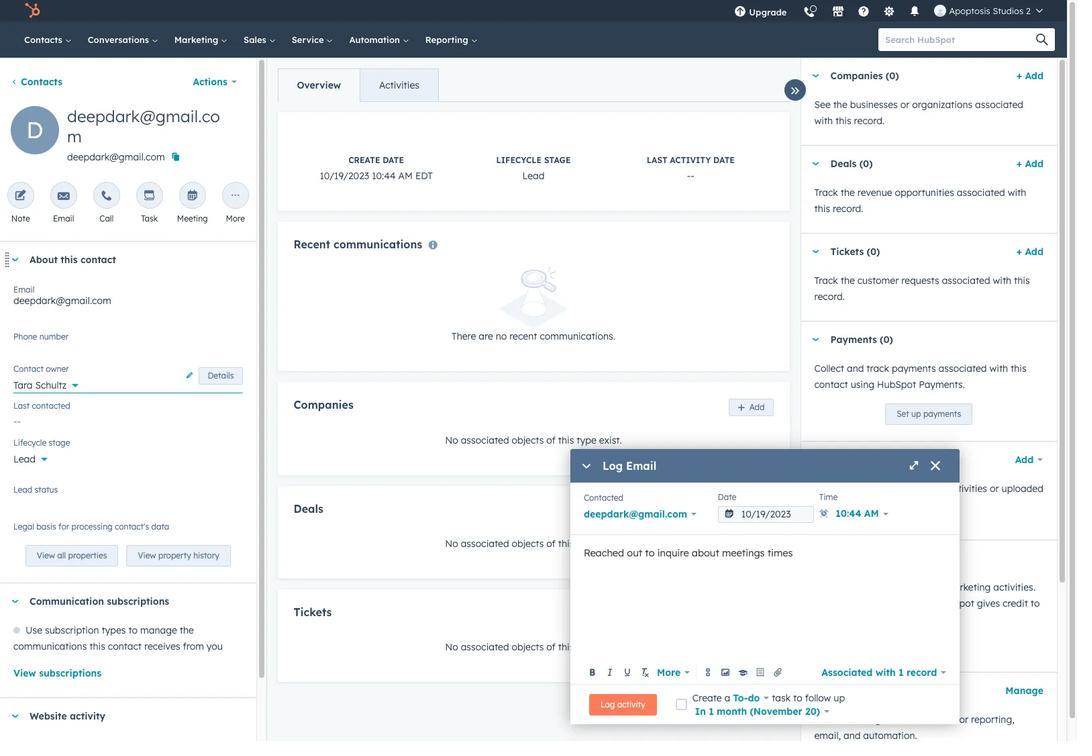 Task type: locate. For each thing, give the bounding box(es) containing it.
deals for deals
[[294, 502, 324, 515]]

1 add button from the top
[[729, 398, 774, 416]]

edt
[[415, 170, 433, 182]]

and up the using
[[847, 362, 864, 375]]

2 see from the top
[[815, 483, 831, 495]]

1 vertical spatial deals
[[294, 502, 324, 515]]

basis
[[36, 522, 56, 532]]

contact's left data
[[115, 522, 149, 532]]

1 vertical spatial tickets
[[294, 605, 332, 619]]

marketplaces image
[[833, 6, 845, 18]]

1 horizontal spatial 10:44
[[836, 507, 862, 520]]

1 of from the top
[[547, 434, 556, 446]]

1 up the memberships
[[899, 666, 904, 678]]

3 type from the top
[[577, 641, 597, 653]]

0 vertical spatial deals
[[831, 158, 857, 170]]

3 + from the top
[[1017, 246, 1022, 258]]

3 no from the top
[[445, 641, 458, 653]]

0 vertical spatial see
[[815, 99, 831, 111]]

track down tickets (0) at top right
[[815, 275, 838, 287]]

1 right in
[[709, 705, 714, 717]]

0 vertical spatial companies
[[831, 70, 883, 82]]

lead inside popup button
[[13, 453, 36, 465]]

10:44 right 10/19/2023
[[372, 170, 396, 182]]

conversations link
[[80, 21, 166, 58]]

3 objects from the top
[[512, 641, 544, 653]]

record inside use lists to segment this record for reporting, email, and automation.
[[925, 714, 953, 726]]

communications down subscription
[[13, 641, 87, 653]]

deepdark@gmail.com button
[[584, 505, 697, 524]]

last for last contacted
[[13, 401, 30, 411]]

payments down payments.
[[924, 409, 961, 419]]

2 vertical spatial deepdark@gmail.com
[[584, 508, 687, 520]]

companies
[[831, 70, 883, 82], [294, 398, 354, 412]]

+ for track the revenue opportunities associated with this record.
[[1017, 158, 1022, 170]]

contact down types in the left of the page
[[108, 641, 142, 653]]

hubspot inside collect and track payments associated with this contact using hubspot payments.
[[877, 379, 916, 391]]

caret image inside communication subscriptions dropdown button
[[11, 600, 19, 603]]

caret image inside tickets (0) dropdown button
[[812, 250, 820, 253]]

1 horizontal spatial 1
[[899, 666, 904, 678]]

0 vertical spatial all
[[57, 551, 66, 561]]

hubspot link
[[16, 3, 50, 19]]

automation.
[[863, 730, 917, 741]]

details
[[208, 371, 234, 381]]

1
[[899, 666, 904, 678], [709, 705, 714, 717]]

inquire
[[658, 546, 689, 559]]

1 horizontal spatial hubspot
[[936, 597, 975, 609]]

last down tara
[[13, 401, 30, 411]]

objects for tickets
[[512, 641, 544, 653]]

subscriptions inside button
[[39, 667, 101, 679]]

2 no from the top
[[445, 538, 458, 550]]

1 horizontal spatial up
[[912, 409, 921, 419]]

2 vertical spatial no associated objects of this type exist.
[[445, 641, 622, 653]]

(0) up track at the right
[[880, 334, 893, 346]]

caret image inside companies (0) dropdown button
[[812, 74, 820, 78]]

expand dialog image
[[909, 461, 920, 472]]

record up the memberships
[[907, 666, 937, 678]]

attribute
[[815, 581, 854, 593]]

1 vertical spatial no associated objects of this type exist.
[[445, 538, 622, 550]]

see inside see the files attached to your activities or uploaded to this record.
[[815, 483, 831, 495]]

add inside popup button
[[1015, 454, 1034, 466]]

payments (0) button
[[801, 322, 1038, 358]]

subscriptions down subscription
[[39, 667, 101, 679]]

sales link
[[236, 21, 284, 58]]

subscriptions up manage on the left of the page
[[107, 596, 169, 608]]

view up website
[[13, 667, 36, 679]]

task image
[[143, 190, 156, 203]]

last left activity
[[647, 155, 668, 165]]

processing
[[72, 522, 113, 532]]

caret image inside deals (0) dropdown button
[[812, 162, 820, 165]]

email inside email deepdark@gmail.com
[[13, 285, 34, 295]]

10:44
[[372, 170, 396, 182], [836, 507, 862, 520]]

or inside see the businesses or organizations associated with this record.
[[901, 99, 910, 111]]

companies inside dropdown button
[[831, 70, 883, 82]]

create up 10/19/2023
[[349, 155, 380, 165]]

0 vertical spatial + add
[[1017, 70, 1044, 82]]

in 1 month (november 20)
[[695, 705, 820, 717]]

0 vertical spatial no associated objects of this type exist.
[[445, 434, 622, 446]]

help image
[[858, 6, 870, 18]]

am left edt
[[398, 170, 413, 182]]

actions
[[193, 76, 227, 88]]

caret image inside about this contact "dropdown button"
[[11, 258, 19, 261]]

contact down 'contacts'
[[851, 597, 884, 609]]

minimize dialog image
[[581, 461, 592, 472]]

0 vertical spatial exist.
[[599, 434, 622, 446]]

(0) for payments (0)
[[880, 334, 893, 346]]

see for see the businesses or organizations associated with this record.
[[815, 99, 831, 111]]

meeting image
[[186, 190, 199, 203]]

2 no associated objects of this type exist. from the top
[[445, 538, 622, 550]]

payments
[[892, 362, 936, 375], [924, 409, 961, 419]]

1 vertical spatial use
[[815, 714, 831, 726]]

of for tickets
[[547, 641, 556, 653]]

up right set
[[912, 409, 921, 419]]

associated inside see the businesses or organizations associated with this record.
[[975, 99, 1024, 111]]

communications right recent
[[334, 238, 422, 251]]

2 + add button from the top
[[1017, 156, 1044, 172]]

activity inside button
[[617, 699, 646, 709]]

0 vertical spatial payments
[[892, 362, 936, 375]]

lifecycle for lifecycle stage lead
[[496, 155, 542, 165]]

caret image left 'deals (0)'
[[812, 162, 820, 165]]

call image
[[101, 190, 113, 203]]

0 vertical spatial caret image
[[812, 74, 820, 78]]

the
[[833, 99, 848, 111], [841, 187, 855, 199], [841, 275, 855, 287], [833, 483, 848, 495], [180, 624, 194, 636]]

use up 'email,'
[[815, 714, 831, 726]]

2 type from the top
[[577, 538, 597, 550]]

contact inside "dropdown button"
[[81, 254, 116, 266]]

up right follow
[[834, 692, 845, 704]]

of
[[547, 434, 556, 446], [547, 538, 556, 550], [547, 641, 556, 653]]

more
[[226, 213, 245, 224], [657, 666, 681, 678]]

companies for companies (0)
[[831, 70, 883, 82]]

10:44 am button
[[819, 504, 888, 524]]

1 inside popup button
[[899, 666, 904, 678]]

0 vertical spatial contact's
[[115, 522, 149, 532]]

0 vertical spatial objects
[[512, 434, 544, 446]]

+ add button
[[1017, 68, 1044, 84], [1017, 156, 1044, 172], [1017, 244, 1044, 260]]

notifications button
[[904, 0, 927, 21]]

activity inside dropdown button
[[70, 710, 105, 722]]

no associated objects of this type exist. for deals
[[445, 538, 622, 550]]

collect and track payments associated with this contact using hubspot payments.
[[815, 362, 1027, 391]]

this inside track the customer requests associated with this record.
[[1014, 275, 1030, 287]]

record. inside track the revenue opportunities associated with this record.
[[833, 203, 864, 215]]

2 add button from the top
[[729, 502, 774, 519]]

and down lists
[[844, 730, 861, 741]]

to right lists
[[854, 714, 863, 726]]

am inside create date 10/19/2023 10:44 am edt
[[398, 170, 413, 182]]

subscriptions inside dropdown button
[[107, 596, 169, 608]]

am inside popup button
[[864, 507, 879, 520]]

the down tickets (0) at top right
[[841, 275, 855, 287]]

(0) up the businesses
[[886, 70, 899, 82]]

0 horizontal spatial up
[[834, 692, 845, 704]]

lead left status
[[13, 485, 32, 495]]

see inside see the businesses or organizations associated with this record.
[[815, 99, 831, 111]]

0 vertical spatial use
[[26, 624, 42, 636]]

exist. left out
[[599, 538, 622, 550]]

3 + add from the top
[[1017, 246, 1044, 258]]

2 + from the top
[[1017, 158, 1022, 170]]

0 horizontal spatial use
[[26, 624, 42, 636]]

companies for companies
[[294, 398, 354, 412]]

view left property
[[138, 551, 156, 561]]

hubspot image
[[24, 3, 40, 19]]

0 horizontal spatial create
[[349, 155, 380, 165]]

log activity button
[[589, 694, 657, 715]]

1 vertical spatial no
[[445, 538, 458, 550]]

record. up payments
[[815, 291, 845, 303]]

0 horizontal spatial contact's
[[115, 522, 149, 532]]

for left reporting,
[[956, 714, 969, 726]]

use inside the use subscription types to manage the communications this contact receives from you
[[26, 624, 42, 636]]

with inside collect and track payments associated with this contact using hubspot payments.
[[990, 362, 1008, 375]]

0 vertical spatial no
[[445, 434, 458, 446]]

2 horizontal spatial view
[[138, 551, 156, 561]]

to inside the use subscription types to manage the communications this contact receives from you
[[129, 624, 138, 636]]

the left the businesses
[[833, 99, 848, 111]]

1 objects from the top
[[512, 434, 544, 446]]

1 horizontal spatial for
[[956, 714, 969, 726]]

0 vertical spatial hubspot
[[877, 379, 916, 391]]

0 vertical spatial am
[[398, 170, 413, 182]]

0 vertical spatial tickets
[[831, 246, 864, 258]]

email for email
[[53, 213, 74, 224]]

help button
[[853, 0, 876, 21]]

0 vertical spatial communications
[[334, 238, 422, 251]]

1 horizontal spatial or
[[990, 483, 999, 495]]

lead down stage
[[523, 170, 545, 182]]

0 horizontal spatial subscriptions
[[39, 667, 101, 679]]

view inside view subscriptions button
[[13, 667, 36, 679]]

for right basis
[[58, 522, 69, 532]]

a
[[842, 597, 848, 609], [725, 692, 730, 704]]

contacted
[[32, 401, 70, 411]]

1 horizontal spatial deals
[[831, 158, 857, 170]]

0 vertical spatial deepdark@gmail.com
[[67, 151, 165, 163]]

(0) up revenue
[[860, 158, 873, 170]]

navigation
[[278, 68, 439, 102]]

the inside see the files attached to your activities or uploaded to this record.
[[833, 483, 848, 495]]

with inside popup button
[[876, 666, 896, 678]]

the inside the use subscription types to manage the communications this contact receives from you
[[180, 624, 194, 636]]

search image
[[1036, 34, 1048, 46]]

contact inside collect and track payments associated with this contact using hubspot payments.
[[815, 379, 848, 391]]

type for tickets
[[577, 641, 597, 653]]

stage
[[49, 438, 70, 448]]

caret image
[[812, 74, 820, 78], [11, 258, 19, 261], [11, 715, 19, 718]]

3 + add button from the top
[[1017, 244, 1044, 260]]

objects for deals
[[512, 538, 544, 550]]

am down files
[[864, 507, 879, 520]]

the left files
[[833, 483, 848, 495]]

2 of from the top
[[547, 538, 556, 550]]

payments down the payments (0) dropdown button
[[892, 362, 936, 375]]

lead for lead status
[[13, 485, 32, 495]]

1 horizontal spatial all
[[815, 614, 825, 626]]

see left files
[[815, 483, 831, 495]]

gives
[[977, 597, 1000, 609]]

0 vertical spatial a
[[842, 597, 848, 609]]

1 vertical spatial and
[[844, 730, 861, 741]]

1 horizontal spatial am
[[864, 507, 879, 520]]

1 vertical spatial +
[[1017, 158, 1022, 170]]

use inside use lists to segment this record for reporting, email, and automation.
[[815, 714, 831, 726]]

view for view all properties
[[37, 551, 55, 561]]

or right activities
[[990, 483, 999, 495]]

1 no from the top
[[445, 434, 458, 446]]

0 vertical spatial 10:44
[[372, 170, 396, 182]]

1 horizontal spatial a
[[842, 597, 848, 609]]

log
[[603, 459, 623, 473], [601, 699, 615, 709]]

track the revenue opportunities associated with this record.
[[815, 187, 1027, 215]]

this inside the use subscription types to manage the communications this contact receives from you
[[89, 641, 105, 653]]

or down companies (0) dropdown button
[[901, 99, 910, 111]]

the inside track the revenue opportunities associated with this record.
[[841, 187, 855, 199]]

email up deepdark@gmail.com popup button
[[626, 459, 657, 473]]

all left 'that'
[[815, 614, 825, 626]]

apoptosis
[[949, 5, 991, 16]]

requests
[[902, 275, 940, 287]]

associated inside track the customer requests associated with this record.
[[942, 275, 990, 287]]

activity for log activity
[[617, 699, 646, 709]]

0 horizontal spatial all
[[57, 551, 66, 561]]

organizations
[[912, 99, 973, 111]]

2 track from the top
[[815, 275, 838, 287]]

deals
[[831, 158, 857, 170], [294, 502, 324, 515]]

10:44 down time
[[836, 507, 862, 520]]

with inside track the customer requests associated with this record.
[[993, 275, 1012, 287]]

view inside view property history "link"
[[138, 551, 156, 561]]

1 see from the top
[[815, 99, 831, 111]]

1 exist. from the top
[[599, 434, 622, 446]]

view for view subscriptions
[[13, 667, 36, 679]]

deepdark@gmail.com up the number
[[13, 295, 111, 307]]

1 vertical spatial subscriptions
[[39, 667, 101, 679]]

all left properties
[[57, 551, 66, 561]]

0 vertical spatial type
[[577, 434, 597, 446]]

tara schultz
[[13, 379, 67, 391]]

caret image for website activity
[[11, 715, 19, 718]]

log inside log activity button
[[601, 699, 615, 709]]

1 no associated objects of this type exist. from the top
[[445, 434, 622, 446]]

+ add for track the revenue opportunities associated with this record.
[[1017, 158, 1044, 170]]

with inside see the businesses or organizations associated with this record.
[[815, 115, 833, 127]]

all inside 'attribute contacts created to marketing activities. when a contact is created, hubspot gives credit to all that contact's interactions.'
[[815, 614, 825, 626]]

1 horizontal spatial companies
[[831, 70, 883, 82]]

create
[[349, 155, 380, 165], [693, 692, 722, 704]]

record. down the businesses
[[854, 115, 885, 127]]

record
[[907, 666, 937, 678], [925, 714, 953, 726]]

1 vertical spatial lifecycle
[[13, 438, 46, 448]]

(0) up customer at the top right of the page
[[867, 246, 880, 258]]

your
[[925, 483, 945, 495]]

m
[[67, 126, 82, 146]]

0 horizontal spatial tickets
[[294, 605, 332, 619]]

reporting
[[425, 34, 471, 45]]

subscription
[[45, 624, 99, 636]]

2 vertical spatial + add
[[1017, 246, 1044, 258]]

deepdark@gmail.com
[[67, 151, 165, 163], [13, 295, 111, 307], [584, 508, 687, 520]]

1 vertical spatial type
[[577, 538, 597, 550]]

the for businesses
[[833, 99, 848, 111]]

add button for companies
[[729, 398, 774, 416]]

2 exist. from the top
[[599, 538, 622, 550]]

the for customer
[[841, 275, 855, 287]]

deepdark@gmail.co
[[67, 106, 220, 126]]

1 vertical spatial log
[[601, 699, 615, 709]]

0 vertical spatial create
[[349, 155, 380, 165]]

associated
[[975, 99, 1024, 111], [957, 187, 1005, 199], [942, 275, 990, 287], [939, 362, 987, 375], [461, 434, 509, 446], [461, 538, 509, 550], [461, 641, 509, 653]]

this inside about this contact "dropdown button"
[[61, 254, 78, 266]]

1 horizontal spatial lifecycle
[[496, 155, 542, 165]]

1 vertical spatial + add button
[[1017, 156, 1044, 172]]

2 vertical spatial exist.
[[599, 641, 622, 653]]

to right types in the left of the page
[[129, 624, 138, 636]]

0 vertical spatial and
[[847, 362, 864, 375]]

create inside create date 10/19/2023 10:44 am edt
[[349, 155, 380, 165]]

1 vertical spatial companies
[[294, 398, 354, 412]]

details button
[[199, 367, 243, 385]]

note image
[[15, 190, 27, 203]]

deepdark@gmail.com down contacted
[[584, 508, 687, 520]]

record. inside see the files attached to your activities or uploaded to this record.
[[845, 499, 875, 511]]

0 horizontal spatial 1
[[709, 705, 714, 717]]

caret image for deals
[[812, 162, 820, 165]]

deepdark@gmail.com up 'call' icon
[[67, 151, 165, 163]]

last contacted
[[13, 401, 70, 411]]

contacts
[[856, 581, 895, 593]]

caret image
[[812, 162, 820, 165], [812, 250, 820, 253], [812, 338, 820, 341], [11, 600, 19, 603], [812, 689, 820, 692]]

set up payments link
[[885, 403, 973, 425]]

0 horizontal spatial email
[[13, 285, 34, 295]]

email for email deepdark@gmail.com
[[13, 285, 34, 295]]

associated inside track the revenue opportunities associated with this record.
[[957, 187, 1005, 199]]

1 vertical spatial + add
[[1017, 158, 1044, 170]]

+ add button for see the businesses or organizations associated with this record.
[[1017, 68, 1044, 84]]

1 horizontal spatial create
[[693, 692, 722, 704]]

deepdark@gmail.co m
[[67, 106, 220, 146]]

0 vertical spatial record
[[907, 666, 937, 678]]

for inside use lists to segment this record for reporting, email, and automation.
[[956, 714, 969, 726]]

menu
[[727, 0, 1051, 26]]

the up from
[[180, 624, 194, 636]]

the left revenue
[[841, 187, 855, 199]]

caret image inside list memberships dropdown button
[[812, 689, 820, 692]]

hubspot inside 'attribute contacts created to marketing activities. when a contact is created, hubspot gives credit to all that contact's interactions.'
[[936, 597, 975, 609]]

manage link
[[1006, 683, 1044, 699]]

1 + from the top
[[1017, 70, 1022, 82]]

view inside view all properties link
[[37, 551, 55, 561]]

1 track from the top
[[815, 187, 838, 199]]

tickets (0)
[[831, 246, 880, 258]]

view down basis
[[37, 551, 55, 561]]

subscriptions for communication subscriptions
[[107, 596, 169, 608]]

hubspot down track at the right
[[877, 379, 916, 391]]

caret image up 20)
[[812, 689, 820, 692]]

caret image left tickets (0) at top right
[[812, 250, 820, 253]]

1 vertical spatial hubspot
[[936, 597, 975, 609]]

view for view property history
[[138, 551, 156, 561]]

+ add button for track the customer requests associated with this record.
[[1017, 244, 1044, 260]]

0 vertical spatial or
[[901, 99, 910, 111]]

data
[[151, 522, 169, 532]]

exist. for companies
[[599, 434, 622, 446]]

use left subscription
[[26, 624, 42, 636]]

caret image inside the payments (0) dropdown button
[[812, 338, 820, 341]]

attribute contacts created to marketing activities. when a contact is created, hubspot gives credit to all that contact's interactions.
[[815, 581, 1040, 626]]

tickets inside dropdown button
[[831, 246, 864, 258]]

add button for deals
[[729, 502, 774, 519]]

close dialog image
[[930, 461, 941, 472]]

0 vertical spatial subscriptions
[[107, 596, 169, 608]]

track
[[815, 187, 838, 199], [815, 275, 838, 287]]

0 vertical spatial +
[[1017, 70, 1022, 82]]

1 horizontal spatial contact's
[[848, 614, 888, 626]]

1 horizontal spatial view
[[37, 551, 55, 561]]

tara schultz button
[[13, 372, 243, 394]]

0 horizontal spatial for
[[58, 522, 69, 532]]

email down email icon
[[53, 213, 74, 224]]

1 vertical spatial deepdark@gmail.com
[[13, 295, 111, 307]]

see down companies (0)
[[815, 99, 831, 111]]

caret image for about this contact
[[11, 258, 19, 261]]

3 exist. from the top
[[599, 641, 622, 653]]

caret image for payments
[[812, 338, 820, 341]]

caret image left about
[[11, 258, 19, 261]]

1 vertical spatial contact's
[[848, 614, 888, 626]]

+ add for see the businesses or organizations associated with this record.
[[1017, 70, 1044, 82]]

navigation containing overview
[[278, 68, 439, 102]]

1 type from the top
[[577, 434, 597, 446]]

to right task
[[793, 692, 803, 704]]

menu containing apoptosis studios 2
[[727, 0, 1051, 26]]

track inside track the customer requests associated with this record.
[[815, 275, 838, 287]]

hubspot
[[877, 379, 916, 391], [936, 597, 975, 609]]

lifecycle inside lifecycle stage lead
[[496, 155, 542, 165]]

record.
[[854, 115, 885, 127], [833, 203, 864, 215], [815, 291, 845, 303], [845, 499, 875, 511]]

1 vertical spatial 1
[[709, 705, 714, 717]]

1 vertical spatial communications
[[13, 641, 87, 653]]

owner
[[46, 364, 69, 374]]

lead inside lifecycle stage lead
[[523, 170, 545, 182]]

1 vertical spatial all
[[815, 614, 825, 626]]

sales
[[244, 34, 269, 45]]

no for deals
[[445, 538, 458, 550]]

0 horizontal spatial or
[[901, 99, 910, 111]]

contact down collect on the right of the page
[[815, 379, 848, 391]]

1 + add from the top
[[1017, 70, 1044, 82]]

10:44 inside 10:44 am popup button
[[836, 507, 862, 520]]

reporting link
[[417, 21, 486, 58]]

caret image up collect on the right of the page
[[812, 338, 820, 341]]

1 vertical spatial caret image
[[11, 258, 19, 261]]

record down list memberships dropdown button
[[925, 714, 953, 726]]

activities
[[379, 79, 419, 91]]

hubspot down marketing
[[936, 597, 975, 609]]

2 vertical spatial no
[[445, 641, 458, 653]]

2 vertical spatial + add button
[[1017, 244, 1044, 260]]

2 + add from the top
[[1017, 158, 1044, 170]]

2 vertical spatial of
[[547, 641, 556, 653]]

task to follow up
[[769, 692, 845, 704]]

0 vertical spatial lifecycle
[[496, 155, 542, 165]]

last inside "last activity date --"
[[647, 155, 668, 165]]

contact down call
[[81, 254, 116, 266]]

MM/DD/YYYY text field
[[718, 506, 814, 523]]

2 vertical spatial type
[[577, 641, 597, 653]]

view property history
[[138, 551, 219, 561]]

caret image inside website activity dropdown button
[[11, 715, 19, 718]]

the inside see the businesses or organizations associated with this record.
[[833, 99, 848, 111]]

email down about
[[13, 285, 34, 295]]

0 vertical spatial up
[[912, 409, 921, 419]]

record. down files
[[845, 499, 875, 511]]

caret image left companies (0)
[[812, 74, 820, 78]]

track inside track the revenue opportunities associated with this record.
[[815, 187, 838, 199]]

1 vertical spatial for
[[956, 714, 969, 726]]

record. down revenue
[[833, 203, 864, 215]]

1 vertical spatial record
[[925, 714, 953, 726]]

legal
[[13, 522, 34, 532]]

create a
[[693, 692, 733, 704]]

a right when
[[842, 597, 848, 609]]

deals (0) button
[[801, 146, 1011, 182]]

lead down lifecycle stage
[[13, 453, 36, 465]]

with inside track the revenue opportunities associated with this record.
[[1008, 187, 1027, 199]]

a left 'to-'
[[725, 692, 730, 704]]

stage
[[544, 155, 571, 165]]

1 vertical spatial email
[[13, 285, 34, 295]]

0 horizontal spatial deals
[[294, 502, 324, 515]]

more inside popup button
[[657, 666, 681, 678]]

email deepdark@gmail.com
[[13, 285, 111, 307]]

deals for deals (0)
[[831, 158, 857, 170]]

with
[[815, 115, 833, 127], [1008, 187, 1027, 199], [993, 275, 1012, 287], [990, 362, 1008, 375], [876, 666, 896, 678]]

website activity
[[30, 710, 105, 722]]

Last contacted text field
[[13, 409, 243, 430]]

contact
[[81, 254, 116, 266], [815, 379, 848, 391], [851, 597, 884, 609], [108, 641, 142, 653]]

1 vertical spatial more
[[657, 666, 681, 678]]

1 vertical spatial objects
[[512, 538, 544, 550]]

+
[[1017, 70, 1022, 82], [1017, 158, 1022, 170], [1017, 246, 1022, 258]]

automation
[[349, 34, 403, 45]]

add button
[[729, 398, 774, 416], [729, 502, 774, 519]]

0 vertical spatial last
[[647, 155, 668, 165]]

2 objects from the top
[[512, 538, 544, 550]]

caret image left communication
[[11, 600, 19, 603]]

contact's down "is"
[[848, 614, 888, 626]]

2 vertical spatial caret image
[[11, 715, 19, 718]]

subscriptions
[[107, 596, 169, 608], [39, 667, 101, 679]]

Phone number text field
[[13, 330, 243, 356]]

the inside track the customer requests associated with this record.
[[841, 275, 855, 287]]

exist. up log email
[[599, 434, 622, 446]]

companies (0) button
[[801, 58, 1011, 94]]

use for subscription
[[26, 624, 42, 636]]

more image
[[229, 190, 241, 203]]

activity for website activity
[[70, 710, 105, 722]]

3 of from the top
[[547, 641, 556, 653]]

email
[[53, 213, 74, 224], [13, 285, 34, 295], [626, 459, 657, 473]]

exist. up the log activity
[[599, 641, 622, 653]]

exist. for tickets
[[599, 641, 622, 653]]

2 vertical spatial objects
[[512, 641, 544, 653]]

automation link
[[341, 21, 417, 58]]

track down 'deals (0)'
[[815, 187, 838, 199]]

settings image
[[884, 6, 896, 18]]

3 no associated objects of this type exist. from the top
[[445, 641, 622, 653]]

type
[[577, 434, 597, 446], [577, 538, 597, 550], [577, 641, 597, 653]]

1 + add button from the top
[[1017, 68, 1044, 84]]

email image
[[58, 190, 70, 203]]

0 vertical spatial add button
[[729, 398, 774, 416]]

caret image left website
[[11, 715, 19, 718]]

deals inside dropdown button
[[831, 158, 857, 170]]

create up in
[[693, 692, 722, 704]]

0 horizontal spatial activity
[[70, 710, 105, 722]]

1 vertical spatial activity
[[70, 710, 105, 722]]

no for companies
[[445, 434, 458, 446]]

2
[[1026, 5, 1031, 16]]

create date 10/19/2023 10:44 am edt
[[320, 155, 433, 182]]



Task type: describe. For each thing, give the bounding box(es) containing it.
use for lists
[[815, 714, 831, 726]]

caret image for communication
[[11, 600, 19, 603]]

marketplaces button
[[825, 0, 853, 21]]

caret image for tickets
[[812, 250, 820, 253]]

activities.
[[994, 581, 1036, 593]]

tickets for tickets (0)
[[831, 246, 864, 258]]

this inside see the files attached to your activities or uploaded to this record.
[[826, 499, 842, 511]]

communication subscriptions
[[30, 596, 169, 608]]

files
[[850, 483, 868, 495]]

communications inside the use subscription types to manage the communications this contact receives from you
[[13, 641, 87, 653]]

to inside use lists to segment this record for reporting, email, and automation.
[[854, 714, 863, 726]]

0 vertical spatial contacts link
[[16, 21, 80, 58]]

1 vertical spatial contacts link
[[11, 76, 62, 88]]

recent
[[294, 238, 330, 251]]

set
[[897, 409, 909, 419]]

last for last activity date --
[[647, 155, 668, 165]]

receives
[[144, 641, 180, 653]]

follow
[[805, 692, 831, 704]]

with for track the revenue opportunities associated with this record.
[[1008, 187, 1027, 199]]

attached
[[871, 483, 911, 495]]

log for log activity
[[601, 699, 615, 709]]

a inside 'attribute contacts created to marketing activities. when a contact is created, hubspot gives credit to all that contact's interactions.'
[[842, 597, 848, 609]]

communication subscriptions button
[[0, 583, 237, 620]]

lifecycle for lifecycle stage
[[13, 438, 46, 448]]

track
[[867, 362, 889, 375]]

Search HubSpot search field
[[879, 28, 1043, 51]]

there are no recent communications.
[[452, 330, 615, 342]]

marketing link
[[166, 21, 236, 58]]

from
[[183, 641, 204, 653]]

phone
[[13, 332, 37, 342]]

more button
[[654, 663, 693, 682]]

to left your at right
[[913, 483, 923, 495]]

view property history link
[[126, 545, 231, 567]]

activity
[[670, 155, 711, 165]]

meetings
[[722, 546, 765, 559]]

note
[[11, 213, 30, 224]]

see for see the files attached to your activities or uploaded to this record.
[[815, 483, 831, 495]]

type for deals
[[577, 538, 597, 550]]

deals (0)
[[831, 158, 873, 170]]

recent
[[510, 330, 537, 342]]

the for revenue
[[841, 187, 855, 199]]

with for collect and track payments associated with this contact using hubspot payments.
[[990, 362, 1008, 375]]

no associated objects of this type exist. for companies
[[445, 434, 622, 446]]

+ for see the businesses or organizations associated with this record.
[[1017, 70, 1022, 82]]

(0) for tickets (0)
[[867, 246, 880, 258]]

marketing
[[174, 34, 221, 45]]

date inside create date 10/19/2023 10:44 am edt
[[383, 155, 404, 165]]

apoptosis studios 2 button
[[927, 0, 1051, 21]]

2 - from the left
[[691, 170, 695, 182]]

create for a
[[693, 692, 722, 704]]

associated
[[822, 666, 873, 678]]

opportunities
[[895, 187, 954, 199]]

lifecycle stage
[[13, 438, 70, 448]]

lead button
[[13, 446, 243, 468]]

this inside collect and track payments associated with this contact using hubspot payments.
[[1011, 362, 1027, 375]]

date inside "last activity date --"
[[713, 155, 735, 165]]

log for log email
[[603, 459, 623, 473]]

you
[[207, 641, 223, 653]]

2 horizontal spatial email
[[626, 459, 657, 473]]

activities link
[[360, 69, 438, 101]]

+ for track the customer requests associated with this record.
[[1017, 246, 1022, 258]]

status
[[35, 485, 58, 495]]

about this contact button
[[0, 242, 243, 278]]

contact inside 'attribute contacts created to marketing activities. when a contact is created, hubspot gives credit to all that contact's interactions.'
[[851, 597, 884, 609]]

track for track the customer requests associated with this record.
[[815, 275, 838, 287]]

(november
[[750, 705, 803, 717]]

and inside use lists to segment this record for reporting, email, and automation.
[[844, 730, 861, 741]]

this inside track the revenue opportunities associated with this record.
[[815, 203, 830, 215]]

customer
[[858, 275, 899, 287]]

0 horizontal spatial a
[[725, 692, 730, 704]]

businesses
[[850, 99, 898, 111]]

this inside use lists to segment this record for reporting, email, and automation.
[[907, 714, 922, 726]]

contact owner
[[13, 364, 69, 374]]

contact's inside 'attribute contacts created to marketing activities. when a contact is created, hubspot gives credit to all that contact's interactions.'
[[848, 614, 888, 626]]

history
[[193, 551, 219, 561]]

0 horizontal spatial more
[[226, 213, 245, 224]]

+ add for track the customer requests associated with this record.
[[1017, 246, 1044, 258]]

objects for companies
[[512, 434, 544, 446]]

associated inside collect and track payments associated with this contact using hubspot payments.
[[939, 362, 987, 375]]

reached
[[584, 546, 624, 559]]

record. inside see the businesses or organizations associated with this record.
[[854, 115, 885, 127]]

email,
[[815, 730, 841, 741]]

+ add button for track the revenue opportunities associated with this record.
[[1017, 156, 1044, 172]]

meeting
[[177, 213, 208, 224]]

to right credit
[[1031, 597, 1040, 609]]

companies (0)
[[831, 70, 899, 82]]

10:44 inside create date 10/19/2023 10:44 am edt
[[372, 170, 396, 182]]

subscriptions for view subscriptions
[[39, 667, 101, 679]]

1 - from the left
[[687, 170, 691, 182]]

tara schultz image
[[935, 5, 947, 17]]

schultz
[[35, 379, 67, 391]]

types
[[102, 624, 126, 636]]

no associated objects of this type exist. for tickets
[[445, 641, 622, 653]]

are
[[479, 330, 493, 342]]

0 vertical spatial contacts
[[24, 34, 65, 45]]

all inside view all properties link
[[57, 551, 66, 561]]

upgrade image
[[735, 6, 747, 18]]

view all properties link
[[25, 545, 118, 567]]

contact inside the use subscription types to manage the communications this contact receives from you
[[108, 641, 142, 653]]

create for date
[[349, 155, 380, 165]]

see the files attached to your activities or uploaded to this record.
[[815, 483, 1044, 511]]

phone number
[[13, 332, 69, 342]]

created
[[897, 581, 931, 593]]

associated with 1 record
[[822, 666, 937, 678]]

times
[[768, 546, 793, 559]]

properties
[[68, 551, 107, 561]]

to right created
[[934, 581, 943, 593]]

of for companies
[[547, 434, 556, 446]]

(0) for companies (0)
[[886, 70, 899, 82]]

tickets for tickets
[[294, 605, 332, 619]]

1 horizontal spatial communications
[[334, 238, 422, 251]]

record inside popup button
[[907, 666, 937, 678]]

segment
[[866, 714, 904, 726]]

call
[[100, 213, 114, 224]]

or inside see the files attached to your activities or uploaded to this record.
[[990, 483, 999, 495]]

(0) for deals (0)
[[860, 158, 873, 170]]

calling icon button
[[798, 1, 821, 21]]

0 vertical spatial for
[[58, 522, 69, 532]]

1 vertical spatial payments
[[924, 409, 961, 419]]

with for track the customer requests associated with this record.
[[993, 275, 1012, 287]]

1 inside "popup button"
[[709, 705, 714, 717]]

to left 10:44 am in the right of the page
[[815, 499, 824, 511]]

list
[[831, 685, 848, 697]]

track for track the revenue opportunities associated with this record.
[[815, 187, 838, 199]]

and inside collect and track payments associated with this contact using hubspot payments.
[[847, 362, 864, 375]]

credit
[[1003, 597, 1028, 609]]

marketing
[[946, 581, 991, 593]]

apoptosis studios 2
[[949, 5, 1031, 16]]

using
[[851, 379, 875, 391]]

caret image for list
[[812, 689, 820, 692]]

about
[[30, 254, 58, 266]]

last activity date --
[[647, 155, 735, 182]]

uploaded
[[1002, 483, 1044, 495]]

payments
[[831, 334, 877, 346]]

to right out
[[645, 546, 655, 559]]

that
[[827, 614, 845, 626]]

see the businesses or organizations associated with this record.
[[815, 99, 1024, 127]]

contacted
[[584, 493, 624, 503]]

lists
[[834, 714, 851, 726]]

add button
[[1007, 446, 1044, 473]]

lifecycle stage lead
[[496, 155, 571, 182]]

month
[[717, 705, 747, 717]]

view all properties
[[37, 551, 107, 561]]

search button
[[1030, 28, 1055, 51]]

activities
[[948, 483, 987, 495]]

of for deals
[[547, 538, 556, 550]]

lead for lead
[[13, 453, 36, 465]]

use subscription types to manage the communications this contact receives from you
[[13, 624, 223, 653]]

settings link
[[876, 0, 904, 21]]

1 vertical spatial contacts
[[21, 76, 62, 88]]

legal basis for processing contact's data
[[13, 522, 169, 532]]

associated with 1 record button
[[822, 663, 946, 682]]

the for files
[[833, 483, 848, 495]]

when
[[815, 597, 840, 609]]

this inside see the businesses or organizations associated with this record.
[[836, 115, 852, 127]]

deepdark@gmail.com inside popup button
[[584, 508, 687, 520]]

no for tickets
[[445, 641, 458, 653]]

exist. for deals
[[599, 538, 622, 550]]

calling icon image
[[804, 7, 816, 19]]

record. inside track the customer requests associated with this record.
[[815, 291, 845, 303]]

type for companies
[[577, 434, 597, 446]]

log activity
[[601, 699, 646, 709]]

payments inside collect and track payments associated with this contact using hubspot payments.
[[892, 362, 936, 375]]

1 vertical spatial up
[[834, 692, 845, 704]]

notifications image
[[909, 6, 921, 18]]

payments (0)
[[831, 334, 893, 346]]

caret image for companies (0)
[[812, 74, 820, 78]]



Task type: vqa. For each thing, say whether or not it's contained in the screenshot.
Score over time
no



